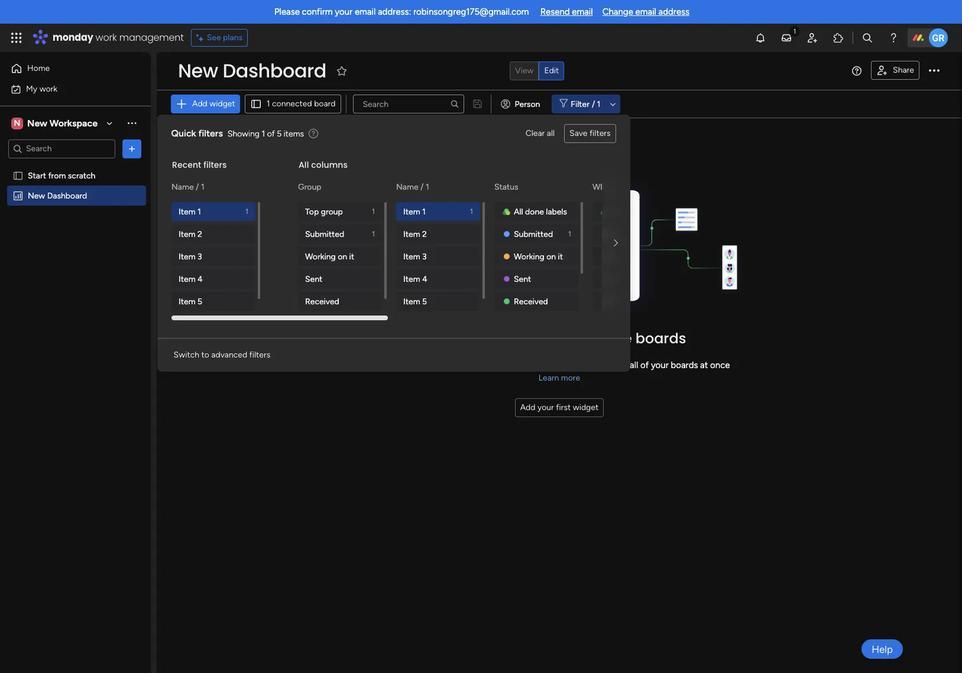 Task type: describe. For each thing, give the bounding box(es) containing it.
the
[[622, 182, 634, 192]]

Filter dashboard by text search field
[[353, 95, 464, 114]]

home
[[27, 63, 50, 73]]

new workspace
[[27, 117, 98, 129]]

workspace image
[[11, 117, 23, 130]]

resend
[[540, 7, 570, 17]]

view
[[515, 66, 534, 76]]

0 horizontal spatial all
[[298, 159, 309, 171]]

top group
[[305, 207, 343, 217]]

working on it inside the status "group"
[[514, 252, 563, 262]]

1 inside the status "group"
[[568, 230, 571, 238]]

group group
[[298, 202, 384, 311]]

save filters
[[570, 128, 611, 138]]

item 1 for 1st name / 1 group
[[178, 207, 201, 217]]

more
[[561, 373, 580, 383]]

see plans button
[[191, 29, 248, 47]]

2 name / 1 group from the left
[[396, 202, 482, 311]]

use
[[389, 360, 404, 371]]

edit
[[544, 66, 559, 76]]

once
[[710, 360, 730, 371]]

please
[[274, 7, 300, 17]]

name / 1 for 1st name / 1 group
[[171, 182, 204, 192]]

1 email from the left
[[355, 7, 376, 17]]

item 1 for second name / 1 group
[[403, 207, 425, 217]]

person button
[[496, 95, 547, 114]]

see plans
[[207, 33, 243, 43]]

columns
[[311, 159, 348, 171]]

management
[[119, 31, 184, 44]]

recent
[[172, 159, 201, 171]]

2 for 1st name / 1 group
[[197, 229, 202, 239]]

1 vertical spatial from
[[536, 329, 570, 348]]

my work
[[26, 84, 57, 94]]

item 5 for second name / 1 group
[[403, 297, 427, 307]]

item 4 for 1st name / 1 group
[[178, 274, 202, 284]]

top
[[305, 207, 319, 217]]

home button
[[7, 59, 127, 78]]

help
[[872, 644, 893, 656]]

please confirm your email address: robinsongreg175@gmail.com
[[274, 7, 529, 17]]

resend email link
[[540, 7, 593, 17]]

more options image
[[929, 66, 940, 76]]

search image
[[450, 99, 459, 109]]

options image
[[126, 143, 138, 155]]

board
[[314, 99, 336, 109]]

labels for 1
[[546, 207, 567, 217]]

illness
[[638, 297, 661, 307]]

item 3 for second name / 1 group
[[403, 252, 427, 262]]

working on it inside group group
[[305, 252, 354, 262]]

name / 1 for second name / 1 group
[[396, 182, 429, 192]]

recent filters
[[172, 159, 227, 171]]

view button
[[510, 62, 539, 80]]

share
[[893, 65, 914, 75]]

clear all button
[[521, 124, 560, 143]]

grievance
[[612, 274, 649, 284]]

new dashboard banner
[[157, 52, 962, 372]]

monday
[[53, 31, 93, 44]]

0 horizontal spatial new dashboard
[[28, 191, 87, 201]]

1 name / 1 group from the left
[[171, 202, 258, 311]]

wedding
[[612, 252, 645, 262]]

learn more image
[[309, 128, 318, 140]]

on inside the status "group"
[[546, 252, 556, 262]]

quick
[[171, 128, 196, 139]]

get
[[560, 360, 574, 371]]

all done labels for 1
[[514, 207, 567, 217]]

3 for second name / 1 group
[[422, 252, 427, 262]]

list box containing start from scratch
[[0, 163, 151, 366]]

add widget button
[[171, 95, 240, 114]]

filters for save
[[590, 128, 611, 138]]

workspace
[[50, 117, 98, 129]]

widgets
[[516, 360, 547, 371]]

public board image
[[12, 170, 24, 181]]

what is the life event?
[[592, 182, 675, 192]]

work for monday
[[96, 31, 117, 44]]

1 inside 1 connected board popup button
[[267, 99, 270, 109]]

status group
[[494, 202, 581, 356]]

save filters button
[[564, 124, 616, 143]]

items
[[284, 129, 304, 139]]

share button
[[871, 61, 920, 80]]

switch to advanced filters
[[174, 350, 270, 360]]

data
[[499, 329, 533, 348]]

all for status
[[514, 207, 523, 217]]

received inside the status "group"
[[514, 297, 548, 307]]

status
[[494, 182, 518, 192]]

address:
[[378, 7, 411, 17]]

event?
[[650, 182, 675, 192]]

my work button
[[7, 80, 127, 98]]

invite members image
[[807, 32, 819, 44]]

advanced
[[211, 350, 247, 360]]

2 horizontal spatial /
[[592, 99, 595, 109]]

4 for 1st name / 1 group
[[197, 274, 202, 284]]

submitted inside group group
[[305, 229, 344, 239]]

group
[[298, 182, 321, 192]]

see
[[207, 33, 221, 43]]

work for my
[[39, 84, 57, 94]]

widget inside button
[[573, 403, 599, 413]]

charts,
[[406, 360, 433, 371]]

baby
[[612, 229, 630, 239]]

clear all
[[526, 128, 555, 138]]

labels for baby
[[644, 207, 665, 217]]

family
[[612, 297, 636, 307]]

new for public dashboard image
[[28, 191, 45, 201]]

switch
[[174, 350, 199, 360]]

change
[[602, 7, 633, 17]]

start from scratch
[[28, 171, 95, 181]]

insights
[[576, 360, 607, 371]]

menu image
[[852, 66, 862, 76]]

submitted inside the status "group"
[[514, 229, 553, 239]]

connected
[[272, 99, 312, 109]]

n
[[14, 118, 20, 128]]

change email address link
[[602, 7, 690, 17]]

working inside the status "group"
[[514, 252, 544, 262]]

filter
[[571, 99, 590, 109]]

workspace selection element
[[11, 116, 99, 130]]

all for what is the life event?
[[612, 207, 621, 217]]

5 for second name / 1 group
[[422, 297, 427, 307]]

item 4 for second name / 1 group
[[403, 274, 427, 284]]

1 connected board button
[[245, 95, 341, 114]]

use charts, timelines, and other widgets to get insights from all of your boards at once learn more
[[389, 360, 730, 383]]

on inside group group
[[338, 252, 347, 262]]

switch to advanced filters button
[[169, 346, 275, 365]]

filter / 1
[[571, 99, 601, 109]]

greg robinson image
[[929, 28, 948, 47]]

other
[[492, 360, 513, 371]]

inbox image
[[781, 32, 793, 44]]



Task type: vqa. For each thing, say whether or not it's contained in the screenshot.
leftmost Working on it
yes



Task type: locate. For each thing, give the bounding box(es) containing it.
1 item 3 from the left
[[178, 252, 202, 262]]

0 vertical spatial widget
[[210, 99, 235, 109]]

of left items
[[267, 129, 275, 139]]

3 for 1st name / 1 group
[[197, 252, 202, 262]]

all up baby
[[612, 207, 621, 217]]

1 horizontal spatial working on it
[[514, 252, 563, 262]]

resend email
[[540, 7, 593, 17]]

dashboard up connected
[[223, 57, 327, 84]]

labels
[[546, 207, 567, 217], [644, 207, 665, 217]]

name for second name / 1 group
[[396, 182, 418, 192]]

1 horizontal spatial dashboard
[[223, 57, 327, 84]]

all done labels
[[514, 207, 567, 217], [612, 207, 665, 217]]

labels inside what is the life event? group
[[644, 207, 665, 217]]

visualize
[[433, 329, 495, 348]]

to inside use charts, timelines, and other widgets to get insights from all of your boards at once learn more
[[549, 360, 558, 371]]

/ for second name / 1 group
[[420, 182, 423, 192]]

workspace options image
[[126, 117, 138, 129]]

1 vertical spatial new dashboard
[[28, 191, 87, 201]]

item 3
[[178, 252, 202, 262], [403, 252, 427, 262]]

0 vertical spatial all
[[547, 128, 555, 138]]

1 item 5 from the left
[[178, 297, 202, 307]]

0 horizontal spatial done
[[525, 207, 544, 217]]

1 horizontal spatial email
[[572, 7, 593, 17]]

1 horizontal spatial item 5
[[403, 297, 427, 307]]

public dashboard image
[[12, 190, 24, 201]]

0 horizontal spatial item 3
[[178, 252, 202, 262]]

3 email from the left
[[636, 7, 656, 17]]

notifications image
[[755, 32, 767, 44]]

robinsongreg175@gmail.com
[[413, 7, 529, 17]]

working inside group group
[[305, 252, 336, 262]]

1 horizontal spatial received
[[514, 297, 548, 307]]

1 inside the quick filters showing 1 of 5 items
[[262, 129, 265, 139]]

1 labels from the left
[[546, 207, 567, 217]]

2 email from the left
[[572, 7, 593, 17]]

received inside group group
[[305, 297, 339, 307]]

widget right first
[[573, 403, 599, 413]]

1 horizontal spatial done
[[623, 207, 642, 217]]

2 2 from the left
[[422, 229, 427, 239]]

and
[[475, 360, 490, 371]]

0 horizontal spatial name / 1 group
[[171, 202, 258, 311]]

new dashboard inside banner
[[178, 57, 327, 84]]

1 on from the left
[[338, 252, 347, 262]]

your left at
[[651, 360, 669, 371]]

1 all done labels from the left
[[514, 207, 567, 217]]

sent inside group group
[[305, 274, 322, 284]]

all columns
[[298, 159, 348, 171]]

all down "status"
[[514, 207, 523, 217]]

new inside workspace selection element
[[27, 117, 47, 129]]

it inside the status "group"
[[558, 252, 563, 262]]

submitted down "status"
[[514, 229, 553, 239]]

1 horizontal spatial 4
[[422, 274, 427, 284]]

all done labels down "status"
[[514, 207, 567, 217]]

1 connected board
[[267, 99, 336, 109]]

new dashboard down plans
[[178, 57, 327, 84]]

person
[[515, 99, 540, 109]]

1 horizontal spatial name / 1 group
[[396, 202, 482, 311]]

plans
[[223, 33, 243, 43]]

0 horizontal spatial working
[[305, 252, 336, 262]]

save
[[570, 128, 588, 138]]

0 vertical spatial add
[[192, 99, 207, 109]]

1 horizontal spatial item 1
[[403, 207, 425, 217]]

1 item 4 from the left
[[178, 274, 202, 284]]

learn more link
[[539, 372, 580, 384]]

1 horizontal spatial to
[[549, 360, 558, 371]]

2 received from the left
[[514, 297, 548, 307]]

of right insights
[[641, 360, 649, 371]]

Search in workspace field
[[25, 142, 99, 156]]

5 for 1st name / 1 group
[[197, 297, 202, 307]]

all inside the status "group"
[[514, 207, 523, 217]]

1 working from the left
[[305, 252, 336, 262]]

on
[[338, 252, 347, 262], [546, 252, 556, 262]]

clear
[[526, 128, 545, 138]]

new up "add widget" popup button
[[178, 57, 218, 84]]

add inside button
[[520, 403, 536, 413]]

0 horizontal spatial from
[[48, 171, 66, 181]]

1 horizontal spatial name / 1
[[396, 182, 429, 192]]

new
[[178, 57, 218, 84], [27, 117, 47, 129], [28, 191, 45, 201]]

1 item 2 from the left
[[178, 229, 202, 239]]

2 done from the left
[[623, 207, 642, 217]]

add to favorites image
[[336, 65, 348, 77]]

email left address:
[[355, 7, 376, 17]]

1 horizontal spatial all
[[514, 207, 523, 217]]

filters right advanced at bottom left
[[249, 350, 270, 360]]

1 horizontal spatial on
[[546, 252, 556, 262]]

email for resend email
[[572, 7, 593, 17]]

1 vertical spatial dashboard
[[47, 191, 87, 201]]

all
[[298, 159, 309, 171], [514, 207, 523, 217], [612, 207, 621, 217]]

2 horizontal spatial your
[[651, 360, 669, 371]]

1 horizontal spatial labels
[[644, 207, 665, 217]]

add up quick
[[192, 99, 207, 109]]

2 4 from the left
[[422, 274, 427, 284]]

widget
[[210, 99, 235, 109], [573, 403, 599, 413]]

submitted down top group
[[305, 229, 344, 239]]

0 horizontal spatial item 1
[[178, 207, 201, 217]]

it
[[349, 252, 354, 262], [558, 252, 563, 262]]

arrow down image
[[606, 97, 620, 111]]

labels inside the status "group"
[[546, 207, 567, 217]]

1 2 from the left
[[197, 229, 202, 239]]

0 horizontal spatial to
[[201, 350, 209, 360]]

dashboard inside banner
[[223, 57, 327, 84]]

filters right the save
[[590, 128, 611, 138]]

2 for second name / 1 group
[[422, 229, 427, 239]]

2 on from the left
[[546, 252, 556, 262]]

2 vertical spatial new
[[28, 191, 45, 201]]

2 submitted from the left
[[514, 229, 553, 239]]

2 horizontal spatial all
[[612, 207, 621, 217]]

boards
[[636, 329, 686, 348], [671, 360, 698, 371]]

1 vertical spatial of
[[641, 360, 649, 371]]

from right 'start'
[[48, 171, 66, 181]]

all
[[547, 128, 555, 138], [630, 360, 638, 371]]

0 vertical spatial work
[[96, 31, 117, 44]]

your inside button
[[538, 403, 554, 413]]

1 horizontal spatial /
[[420, 182, 423, 192]]

add for add widget
[[192, 99, 207, 109]]

1 horizontal spatial new dashboard
[[178, 57, 327, 84]]

2 vertical spatial from
[[609, 360, 628, 371]]

2 item 5 from the left
[[403, 297, 427, 307]]

filters
[[198, 128, 223, 139], [590, 128, 611, 138], [203, 159, 227, 171], [249, 350, 270, 360]]

item 3 for 1st name / 1 group
[[178, 252, 202, 262]]

1 horizontal spatial work
[[96, 31, 117, 44]]

1 received from the left
[[305, 297, 339, 307]]

2 horizontal spatial 5
[[422, 297, 427, 307]]

1 4 from the left
[[197, 274, 202, 284]]

dialog
[[157, 115, 962, 372]]

add for add your first widget
[[520, 403, 536, 413]]

help image
[[888, 32, 900, 44]]

0 vertical spatial dashboard
[[223, 57, 327, 84]]

of inside use charts, timelines, and other widgets to get insights from all of your boards at once learn more
[[641, 360, 649, 371]]

from up get
[[536, 329, 570, 348]]

1 horizontal spatial 3
[[422, 252, 427, 262]]

item 2
[[178, 229, 202, 239], [403, 229, 427, 239]]

add left first
[[520, 403, 536, 413]]

done inside what is the life event? group
[[623, 207, 642, 217]]

item 2 for second name / 1 group
[[403, 229, 427, 239]]

1 vertical spatial new
[[27, 117, 47, 129]]

1 name from the left
[[171, 182, 193, 192]]

new right n
[[27, 117, 47, 129]]

1 vertical spatial boards
[[671, 360, 698, 371]]

email right 'resend'
[[572, 7, 593, 17]]

showing
[[228, 129, 260, 139]]

first
[[556, 403, 571, 413]]

it inside group group
[[349, 252, 354, 262]]

item
[[178, 207, 195, 217], [403, 207, 420, 217], [178, 229, 195, 239], [403, 229, 420, 239], [178, 252, 195, 262], [403, 252, 420, 262], [178, 274, 195, 284], [403, 274, 420, 284], [178, 297, 195, 307], [403, 297, 420, 307]]

new dashboard
[[178, 57, 327, 84], [28, 191, 87, 201]]

2 horizontal spatial from
[[609, 360, 628, 371]]

0 horizontal spatial name
[[171, 182, 193, 192]]

name for 1st name / 1 group
[[171, 182, 193, 192]]

0 vertical spatial boards
[[636, 329, 686, 348]]

0 horizontal spatial submitted
[[305, 229, 344, 239]]

0 horizontal spatial /
[[195, 182, 199, 192]]

change email address
[[602, 7, 690, 17]]

to
[[201, 350, 209, 360], [549, 360, 558, 371]]

2 item 3 from the left
[[403, 252, 427, 262]]

0 horizontal spatial item 5
[[178, 297, 202, 307]]

filters right recent at the top of page
[[203, 159, 227, 171]]

help button
[[862, 640, 903, 659]]

0 horizontal spatial 2
[[197, 229, 202, 239]]

1 horizontal spatial from
[[536, 329, 570, 348]]

scratch
[[68, 171, 95, 181]]

sent
[[305, 274, 322, 284], [514, 274, 531, 284]]

0 horizontal spatial working on it
[[305, 252, 354, 262]]

all done labels for baby
[[612, 207, 665, 217]]

2 item 1 from the left
[[403, 207, 425, 217]]

select product image
[[11, 32, 22, 44]]

name / 1
[[171, 182, 204, 192], [396, 182, 429, 192]]

boards inside use charts, timelines, and other widgets to get insights from all of your boards at once learn more
[[671, 360, 698, 371]]

all down multiple
[[630, 360, 638, 371]]

all done labels inside what is the life event? group
[[612, 207, 665, 217]]

quick filters showing 1 of 5 items
[[171, 128, 304, 139]]

1 horizontal spatial working
[[514, 252, 544, 262]]

done
[[525, 207, 544, 217], [623, 207, 642, 217]]

email right change
[[636, 7, 656, 17]]

2 all done labels from the left
[[612, 207, 665, 217]]

boards left at
[[671, 360, 698, 371]]

0 horizontal spatial received
[[305, 297, 339, 307]]

email for change email address
[[636, 7, 656, 17]]

0 vertical spatial new dashboard
[[178, 57, 327, 84]]

filters for recent
[[203, 159, 227, 171]]

1 horizontal spatial item 2
[[403, 229, 427, 239]]

1 vertical spatial add
[[520, 403, 536, 413]]

1 vertical spatial all
[[630, 360, 638, 371]]

0 horizontal spatial 5
[[197, 297, 202, 307]]

boards down illness
[[636, 329, 686, 348]]

1 horizontal spatial 2
[[422, 229, 427, 239]]

is
[[614, 182, 620, 192]]

visualize data from multiple boards
[[433, 329, 686, 348]]

option
[[0, 165, 151, 167]]

life
[[636, 182, 648, 192]]

1 vertical spatial work
[[39, 84, 57, 94]]

1 horizontal spatial item 4
[[403, 274, 427, 284]]

new right public dashboard image
[[28, 191, 45, 201]]

2 working from the left
[[514, 252, 544, 262]]

item 1
[[178, 207, 201, 217], [403, 207, 425, 217]]

edit button
[[539, 62, 564, 80]]

list box
[[0, 163, 151, 366]]

1 horizontal spatial it
[[558, 252, 563, 262]]

1 horizontal spatial your
[[538, 403, 554, 413]]

at
[[700, 360, 708, 371]]

timelines,
[[435, 360, 473, 371]]

sent inside the status "group"
[[514, 274, 531, 284]]

1 vertical spatial widget
[[573, 403, 599, 413]]

new dashboard down start from scratch
[[28, 191, 87, 201]]

0 vertical spatial from
[[48, 171, 66, 181]]

New Dashboard field
[[175, 57, 329, 84]]

0 vertical spatial of
[[267, 129, 275, 139]]

work
[[96, 31, 117, 44], [39, 84, 57, 94]]

0 horizontal spatial all done labels
[[514, 207, 567, 217]]

add widget
[[192, 99, 235, 109]]

2 it from the left
[[558, 252, 563, 262]]

0 vertical spatial your
[[335, 7, 353, 17]]

search everything image
[[862, 32, 874, 44]]

new inside banner
[[178, 57, 218, 84]]

1 submitted from the left
[[305, 229, 344, 239]]

all up group
[[298, 159, 309, 171]]

1 item 1 from the left
[[178, 207, 201, 217]]

new for the workspace image
[[27, 117, 47, 129]]

1 horizontal spatial of
[[641, 360, 649, 371]]

5
[[277, 129, 282, 139], [197, 297, 202, 307], [422, 297, 427, 307]]

item 4
[[178, 274, 202, 284], [403, 274, 427, 284]]

0 horizontal spatial email
[[355, 7, 376, 17]]

all inside button
[[547, 128, 555, 138]]

2 item 4 from the left
[[403, 274, 427, 284]]

0 horizontal spatial sent
[[305, 274, 322, 284]]

4
[[197, 274, 202, 284], [422, 274, 427, 284]]

None search field
[[353, 95, 464, 114]]

widget inside popup button
[[210, 99, 235, 109]]

dashboard
[[223, 57, 327, 84], [47, 191, 87, 201]]

0 vertical spatial new
[[178, 57, 218, 84]]

1 image
[[790, 24, 800, 38]]

2
[[197, 229, 202, 239], [422, 229, 427, 239]]

apps image
[[833, 32, 845, 44]]

family illness
[[612, 297, 661, 307]]

dashboard down start from scratch
[[47, 191, 87, 201]]

0 horizontal spatial item 2
[[178, 229, 202, 239]]

2 working on it from the left
[[514, 252, 563, 262]]

your left first
[[538, 403, 554, 413]]

filters for quick
[[198, 128, 223, 139]]

4 for second name / 1 group
[[422, 274, 427, 284]]

group
[[321, 207, 343, 217]]

0 horizontal spatial on
[[338, 252, 347, 262]]

0 horizontal spatial labels
[[546, 207, 567, 217]]

0 horizontal spatial your
[[335, 7, 353, 17]]

address
[[659, 7, 690, 17]]

2 vertical spatial your
[[538, 403, 554, 413]]

your right confirm on the left
[[335, 7, 353, 17]]

dialog containing recent filters
[[157, 115, 962, 372]]

item 5 for 1st name / 1 group
[[178, 297, 202, 307]]

visualize data from multiple boards element
[[157, 118, 962, 417]]

work right "my" on the top of page
[[39, 84, 57, 94]]

1 horizontal spatial name
[[396, 182, 418, 192]]

your inside use charts, timelines, and other widgets to get insights from all of your boards at once learn more
[[651, 360, 669, 371]]

1 horizontal spatial 5
[[277, 129, 282, 139]]

1 horizontal spatial all
[[630, 360, 638, 371]]

name / 1 group
[[171, 202, 258, 311], [396, 202, 482, 311]]

1 vertical spatial your
[[651, 360, 669, 371]]

0 horizontal spatial widget
[[210, 99, 235, 109]]

2 sent from the left
[[514, 274, 531, 284]]

0 horizontal spatial it
[[349, 252, 354, 262]]

all done labels down life
[[612, 207, 665, 217]]

2 name from the left
[[396, 182, 418, 192]]

0 horizontal spatial dashboard
[[47, 191, 87, 201]]

dialog inside new dashboard banner
[[157, 115, 962, 372]]

2 name / 1 from the left
[[396, 182, 429, 192]]

done for 1
[[525, 207, 544, 217]]

display modes group
[[510, 62, 564, 80]]

1 horizontal spatial widget
[[573, 403, 599, 413]]

monday work management
[[53, 31, 184, 44]]

what is the life event? group
[[592, 202, 679, 356]]

0 horizontal spatial work
[[39, 84, 57, 94]]

0 horizontal spatial add
[[192, 99, 207, 109]]

2 3 from the left
[[422, 252, 427, 262]]

1 sent from the left
[[305, 274, 322, 284]]

to left get
[[549, 360, 558, 371]]

to right switch
[[201, 350, 209, 360]]

5 inside the quick filters showing 1 of 5 items
[[277, 129, 282, 139]]

1 working on it from the left
[[305, 252, 354, 262]]

0 horizontal spatial 3
[[197, 252, 202, 262]]

1 name / 1 from the left
[[171, 182, 204, 192]]

add
[[192, 99, 207, 109], [520, 403, 536, 413]]

email
[[355, 7, 376, 17], [572, 7, 593, 17], [636, 7, 656, 17]]

add your first widget button
[[515, 398, 604, 417]]

1 3 from the left
[[197, 252, 202, 262]]

from
[[48, 171, 66, 181], [536, 329, 570, 348], [609, 360, 628, 371]]

add your first widget
[[520, 403, 599, 413]]

2 item 2 from the left
[[403, 229, 427, 239]]

add inside popup button
[[192, 99, 207, 109]]

work right monday
[[96, 31, 117, 44]]

0 horizontal spatial all
[[547, 128, 555, 138]]

all right clear
[[547, 128, 555, 138]]

filters right quick
[[198, 128, 223, 139]]

work inside button
[[39, 84, 57, 94]]

2 horizontal spatial email
[[636, 7, 656, 17]]

your
[[335, 7, 353, 17], [651, 360, 669, 371], [538, 403, 554, 413]]

1 it from the left
[[349, 252, 354, 262]]

from inside use charts, timelines, and other widgets to get insights from all of your boards at once learn more
[[609, 360, 628, 371]]

1 horizontal spatial submitted
[[514, 229, 553, 239]]

none search field inside new dashboard banner
[[353, 95, 464, 114]]

0 horizontal spatial name / 1
[[171, 182, 204, 192]]

all done labels inside the status "group"
[[514, 207, 567, 217]]

0 horizontal spatial item 4
[[178, 274, 202, 284]]

item 2 for 1st name / 1 group
[[178, 229, 202, 239]]

confirm
[[302, 7, 333, 17]]

0 horizontal spatial of
[[267, 129, 275, 139]]

of inside the quick filters showing 1 of 5 items
[[267, 129, 275, 139]]

2 labels from the left
[[644, 207, 665, 217]]

done for baby
[[623, 207, 642, 217]]

what
[[592, 182, 612, 192]]

start
[[28, 171, 46, 181]]

to inside button
[[201, 350, 209, 360]]

1 done from the left
[[525, 207, 544, 217]]

all inside what is the life event? group
[[612, 207, 621, 217]]

/ for 1st name / 1 group
[[195, 182, 199, 192]]

1 horizontal spatial all done labels
[[612, 207, 665, 217]]

1 horizontal spatial add
[[520, 403, 536, 413]]

learn
[[539, 373, 559, 383]]

1 horizontal spatial sent
[[514, 274, 531, 284]]

all inside use charts, timelines, and other widgets to get insights from all of your boards at once learn more
[[630, 360, 638, 371]]

done inside the status "group"
[[525, 207, 544, 217]]

widget up the quick filters showing 1 of 5 items
[[210, 99, 235, 109]]

multiple
[[574, 329, 632, 348]]

from right insights
[[609, 360, 628, 371]]

0 horizontal spatial 4
[[197, 274, 202, 284]]



